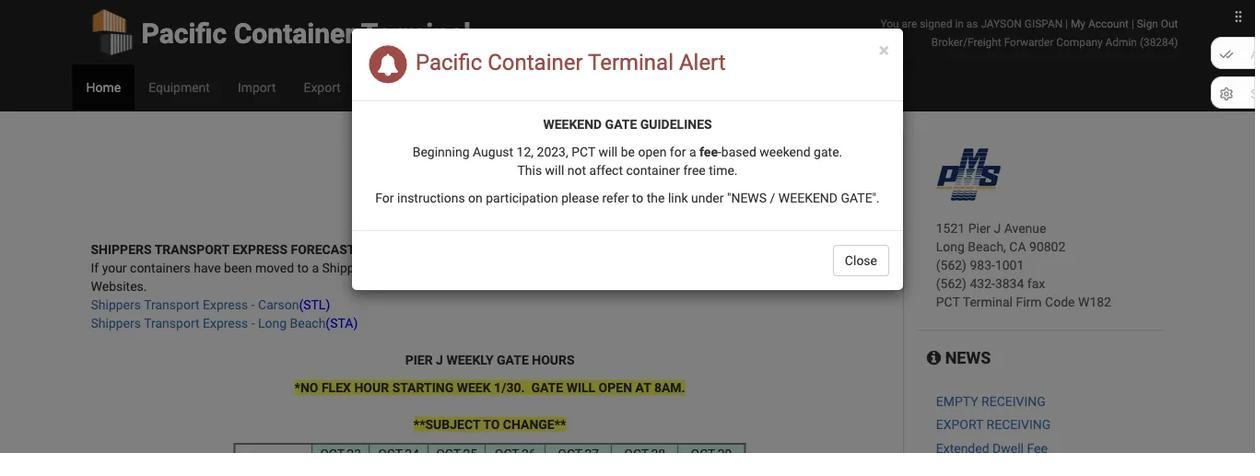 Task type: describe. For each thing, give the bounding box(es) containing it.
hour
[[354, 380, 389, 395]]

pct yard map link
[[533, 168, 614, 183]]

starting
[[392, 380, 454, 395]]

2 | from the left
[[1132, 17, 1134, 30]]

empty receiving link
[[936, 394, 1046, 409]]

90802
[[1029, 239, 1066, 254]]

guidelines
[[640, 117, 712, 132]]

please
[[561, 190, 599, 206]]

as
[[967, 17, 978, 30]]

for for for terminal map click here , pct yard map
[[366, 168, 385, 183]]

*no flex hour starting week 1/30.  gate will open at 8am.
[[294, 380, 685, 395]]

here
[[501, 168, 527, 183]]

weekly
[[446, 352, 494, 368]]

for terminal map click here , pct yard map
[[366, 168, 614, 183]]

to the
[[632, 190, 665, 206]]

1 vertical spatial -
[[251, 297, 255, 312]]

also
[[580, 260, 604, 276]]

beginning august
[[413, 144, 513, 159]]

hours
[[532, 352, 575, 368]]

have
[[194, 260, 221, 276]]

pacific container terminal image
[[936, 148, 1001, 201]]

out
[[1161, 17, 1178, 30]]

week
[[457, 380, 491, 395]]

2 vertical spatial gate
[[531, 380, 563, 395]]

instructions
[[397, 190, 465, 206]]

shippers transport express - carson link
[[91, 297, 299, 312]]

check
[[607, 260, 641, 276]]

click
[[471, 168, 498, 183]]

my account link
[[1071, 17, 1129, 30]]

2 vertical spatial express
[[203, 316, 248, 331]]

weekend
[[760, 144, 811, 159]]

are
[[902, 17, 917, 30]]

carson
[[258, 297, 299, 312]]

open
[[638, 144, 667, 159]]

forecast
[[291, 242, 355, 257]]

2 vertical spatial -
[[251, 316, 255, 331]]

container for pacific container terminal alert
[[488, 50, 583, 76]]

shippers
[[91, 242, 152, 257]]

long inside shippers transport express forecast website if your containers have been moved to a shippers transport express location you can also check on the container using the below forecast websites. shippers transport express - carson (stl) shippers transport express - long beach (sta)
[[258, 316, 287, 331]]

0 vertical spatial receiving
[[982, 394, 1046, 409]]

0 vertical spatial on
[[468, 190, 483, 206]]

long inside 1521 pier j avenue long beach, ca 90802 (562) 983-1001 (562) 432-3834 fax pct terminal firm code w182
[[936, 239, 965, 254]]

0 vertical spatial gate
[[605, 117, 637, 132]]

export
[[936, 418, 983, 433]]

1 vertical spatial receiving
[[987, 418, 1051, 433]]

1 horizontal spatial will
[[599, 144, 618, 159]]

2 (562) from the top
[[936, 276, 967, 291]]

can
[[556, 260, 576, 276]]

0 vertical spatial transport
[[375, 260, 431, 276]]

(stl)
[[299, 297, 330, 312]]

1 vertical spatial shippers
[[91, 297, 141, 312]]

1521
[[936, 221, 965, 236]]

you
[[532, 260, 552, 276]]

sign out link
[[1137, 17, 1178, 30]]

1 | from the left
[[1065, 17, 1068, 30]]

a inside shippers transport express forecast website if your containers have been moved to a shippers transport express location you can also check on the container using the below forecast websites. shippers transport express - carson (stl) shippers transport express - long beach (sta)
[[312, 260, 319, 276]]

express
[[232, 242, 288, 257]]

empty receiving export receiving
[[936, 394, 1051, 433]]

**subject to change**
[[414, 417, 566, 432]]

2 vertical spatial shippers
[[91, 316, 141, 331]]

0 vertical spatial shippers
[[322, 260, 372, 276]]

moved
[[255, 260, 294, 276]]

0 horizontal spatial j
[[436, 352, 443, 368]]

1 vertical spatial transport
[[144, 297, 200, 312]]

participation
[[486, 190, 558, 206]]

(38284)
[[1140, 35, 1178, 48]]

been
[[224, 260, 252, 276]]

fee
[[699, 144, 718, 159]]

for
[[670, 144, 686, 159]]

below
[[796, 260, 830, 276]]

not
[[567, 163, 586, 178]]

free
[[683, 163, 706, 178]]

your
[[102, 260, 127, 276]]

for for for instructions on participation please refer to the link under "news / weekend gate".
[[375, 190, 394, 206]]

at
[[635, 380, 651, 395]]

432-
[[970, 276, 995, 291]]

pier
[[405, 352, 433, 368]]

you
[[881, 17, 899, 30]]

october
[[826, 141, 871, 156]]

based
[[721, 144, 756, 159]]

this
[[517, 163, 542, 178]]

beginning august 12, 2023, pct will be open for a fee -based weekend gate. this will not affect container free time.
[[413, 144, 843, 178]]

website
[[358, 242, 412, 257]]

alert
[[679, 50, 726, 76]]

transport
[[154, 242, 229, 257]]

info circle image
[[927, 349, 941, 366]]

j inside 1521 pier j avenue long beach, ca 90802 (562) 983-1001 (562) 432-3834 fax pct terminal firm code w182
[[994, 221, 1001, 236]]

affect
[[589, 163, 623, 178]]

beach
[[290, 316, 326, 331]]

0 vertical spatial weekend
[[543, 117, 602, 132]]

close
[[845, 253, 877, 268]]

friday,
[[786, 141, 823, 156]]

pier j weekly gate hours
[[405, 352, 575, 368]]

jayson
[[981, 17, 1022, 30]]

/
[[770, 190, 775, 206]]

link
[[668, 190, 688, 206]]

pacific for pacific container terminal alert
[[416, 50, 482, 76]]

2 vertical spatial transport
[[144, 316, 200, 331]]



Task type: vqa. For each thing, say whether or not it's contained in the screenshot.
text box
no



Task type: locate. For each thing, give the bounding box(es) containing it.
signed
[[920, 17, 952, 30]]

1 horizontal spatial |
[[1132, 17, 1134, 30]]

*no
[[294, 380, 318, 395]]

pct inside 1521 pier j avenue long beach, ca 90802 (562) 983-1001 (562) 432-3834 fax pct terminal firm code w182
[[936, 294, 960, 310]]

shippers
[[322, 260, 372, 276], [91, 297, 141, 312], [91, 316, 141, 331]]

websites.
[[91, 279, 147, 294]]

0 horizontal spatial gate
[[497, 352, 529, 368]]

if
[[91, 260, 99, 276]]

pct up info circle image
[[936, 294, 960, 310]]

be
[[621, 144, 635, 159]]

1 (562) from the top
[[936, 258, 967, 273]]

will down 2023,
[[545, 163, 564, 178]]

weekend gate guidelines
[[543, 117, 712, 132]]

container inside shippers transport express forecast website if your containers have been moved to a shippers transport express location you can also check on the container using the below forecast websites. shippers transport express - carson (stl) shippers transport express - long beach (sta)
[[683, 260, 737, 276]]

0 horizontal spatial the
[[662, 260, 680, 276]]

0 vertical spatial a
[[689, 144, 696, 159]]

0 vertical spatial container
[[626, 163, 680, 178]]

container for pacific container terminal
[[234, 17, 355, 50]]

1 vertical spatial will
[[545, 163, 564, 178]]

0 vertical spatial pct
[[572, 144, 595, 159]]

1 horizontal spatial long
[[936, 239, 965, 254]]

account
[[1088, 17, 1129, 30]]

(562) left 432-
[[936, 276, 967, 291]]

close button
[[833, 245, 889, 276]]

1 map from the left
[[442, 168, 467, 183]]

0 horizontal spatial map
[[442, 168, 467, 183]]

1 horizontal spatial j
[[994, 221, 1001, 236]]

1 horizontal spatial pct
[[572, 144, 595, 159]]

to
[[483, 417, 500, 432]]

map down beginning august
[[442, 168, 467, 183]]

will up affect
[[599, 144, 618, 159]]

- left the beach
[[251, 316, 255, 331]]

forecast
[[834, 260, 884, 276]]

1 horizontal spatial gate
[[531, 380, 563, 395]]

0 vertical spatial for
[[366, 168, 385, 183]]

2 horizontal spatial gate
[[605, 117, 637, 132]]

express
[[434, 260, 479, 276], [203, 297, 248, 312], [203, 316, 248, 331]]

map right "not"
[[589, 168, 614, 183]]

0 horizontal spatial weekend
[[543, 117, 602, 132]]

- up time. at right
[[718, 144, 721, 159]]

1001
[[995, 258, 1024, 273]]

1 vertical spatial for
[[375, 190, 394, 206]]

0 horizontal spatial container
[[626, 163, 680, 178]]

(562) left 983-
[[936, 258, 967, 273]]

in
[[955, 17, 964, 30]]

pct up "not"
[[572, 144, 595, 159]]

1 vertical spatial (562)
[[936, 276, 967, 291]]

1 vertical spatial j
[[436, 352, 443, 368]]

on inside shippers transport express forecast website if your containers have been moved to a shippers transport express location you can also check on the container using the below forecast websites. shippers transport express - carson (stl) shippers transport express - long beach (sta)
[[644, 260, 659, 276]]

- inside beginning august 12, 2023, pct will be open for a fee -based weekend gate. this will not affect container free time.
[[718, 144, 721, 159]]

gate up *no flex hour starting week 1/30.  gate will open at 8am.
[[497, 352, 529, 368]]

will
[[566, 380, 595, 395]]

1 vertical spatial long
[[258, 316, 287, 331]]

983-
[[970, 258, 995, 273]]

-
[[718, 144, 721, 159], [251, 297, 255, 312], [251, 316, 255, 331]]

receiving
[[982, 394, 1046, 409], [987, 418, 1051, 433]]

sign
[[1137, 17, 1158, 30]]

×
[[879, 39, 889, 61]]

1 horizontal spatial pacific
[[416, 50, 482, 76]]

1 vertical spatial weekend
[[779, 190, 838, 206]]

weekend right the /
[[779, 190, 838, 206]]

j
[[994, 221, 1001, 236], [436, 352, 443, 368]]

location
[[483, 260, 529, 276]]

containers
[[130, 260, 191, 276]]

refer
[[602, 190, 629, 206]]

2 vertical spatial pct
[[936, 294, 960, 310]]

(sta)
[[326, 316, 358, 331]]

long
[[936, 239, 965, 254], [258, 316, 287, 331]]

1 vertical spatial pct
[[533, 168, 556, 183]]

1521 pier j avenue long beach, ca 90802 (562) 983-1001 (562) 432-3834 fax pct terminal firm code w182
[[936, 221, 1111, 310]]

for instructions on participation please refer to the link under "news / weekend gate".
[[375, 190, 880, 206]]

pacific for pacific container terminal
[[141, 17, 227, 50]]

1 vertical spatial express
[[203, 297, 248, 312]]

0 vertical spatial long
[[936, 239, 965, 254]]

1 horizontal spatial map
[[589, 168, 614, 183]]

container inside beginning august 12, 2023, pct will be open for a fee -based weekend gate. this will not affect container free time.
[[626, 163, 680, 178]]

gate.
[[814, 144, 843, 159]]

1 horizontal spatial container
[[683, 260, 737, 276]]

a right for
[[689, 144, 696, 159]]

a
[[689, 144, 696, 159], [312, 260, 319, 276]]

pacific container terminal
[[141, 17, 471, 50]]

2 the from the left
[[775, 260, 793, 276]]

receiving up export receiving link in the right bottom of the page
[[982, 394, 1046, 409]]

gate
[[605, 117, 637, 132], [497, 352, 529, 368], [531, 380, 563, 395]]

shippers transport express forecast website if your containers have been moved to a shippers transport express location you can also check on the container using the below forecast websites. shippers transport express - carson (stl) shippers transport express - long beach (sta)
[[91, 242, 884, 331]]

express left location
[[434, 260, 479, 276]]

avenue
[[1004, 221, 1046, 236]]

admin
[[1105, 35, 1137, 48]]

1 vertical spatial a
[[312, 260, 319, 276]]

1 the from the left
[[662, 260, 680, 276]]

**subject
[[414, 417, 480, 432]]

pct right ,
[[533, 168, 556, 183]]

long down 1521
[[936, 239, 965, 254]]

express up shippers transport express - long beach link
[[203, 297, 248, 312]]

× button
[[879, 39, 889, 61]]

yard
[[560, 168, 585, 183]]

2 map from the left
[[589, 168, 614, 183]]

2023,
[[537, 144, 568, 159]]

0 vertical spatial j
[[994, 221, 1001, 236]]

0 vertical spatial will
[[599, 144, 618, 159]]

1 horizontal spatial the
[[775, 260, 793, 276]]

for left instructions at the left
[[375, 190, 394, 206]]

0 vertical spatial -
[[718, 144, 721, 159]]

terminal inside 1521 pier j avenue long beach, ca 90802 (562) 983-1001 (562) 432-3834 fax pct terminal firm code w182
[[963, 294, 1013, 310]]

1 horizontal spatial container
[[488, 50, 583, 76]]

transport down containers
[[144, 297, 200, 312]]

firm
[[1016, 294, 1042, 310]]

a inside beginning august 12, 2023, pct will be open for a fee -based weekend gate. this will not affect container free time.
[[689, 144, 696, 159]]

transport down shippers transport express - carson link
[[144, 316, 200, 331]]

you are signed in as jayson gispan | my account | sign out broker/freight forwarder company admin (38284)
[[881, 17, 1178, 48]]

j right pier at the bottom left of the page
[[436, 352, 443, 368]]

today
[[735, 141, 770, 156]]

| left my
[[1065, 17, 1068, 30]]

pct inside beginning august 12, 2023, pct will be open for a fee -based weekend gate. this will not affect container free time.
[[572, 144, 595, 159]]

weekend
[[543, 117, 602, 132], [779, 190, 838, 206]]

2 horizontal spatial pct
[[936, 294, 960, 310]]

map
[[442, 168, 467, 183], [589, 168, 614, 183]]

container down open
[[626, 163, 680, 178]]

1 horizontal spatial weekend
[[779, 190, 838, 206]]

will
[[599, 144, 618, 159], [545, 163, 564, 178]]

receiving down empty receiving link
[[987, 418, 1051, 433]]

"news
[[727, 190, 767, 206]]

time.
[[709, 163, 738, 178]]

1 horizontal spatial on
[[644, 260, 659, 276]]

my
[[1071, 17, 1086, 30]]

long down 'carson'
[[258, 316, 287, 331]]

w182
[[1078, 294, 1111, 310]]

pacific
[[141, 17, 227, 50], [416, 50, 482, 76]]

0 horizontal spatial will
[[545, 163, 564, 178]]

0 horizontal spatial a
[[312, 260, 319, 276]]

transport down website
[[375, 260, 431, 276]]

container
[[626, 163, 680, 178], [683, 260, 737, 276]]

pacific inside pacific container terminal link
[[141, 17, 227, 50]]

a right to
[[312, 260, 319, 276]]

1 vertical spatial container
[[683, 260, 737, 276]]

under
[[691, 190, 724, 206]]

container left using
[[683, 260, 737, 276]]

0 vertical spatial express
[[434, 260, 479, 276]]

export receiving link
[[936, 418, 1051, 433]]

the right using
[[775, 260, 793, 276]]

on right check
[[644, 260, 659, 276]]

0 horizontal spatial on
[[468, 190, 483, 206]]

the right check
[[662, 260, 680, 276]]

0 horizontal spatial pct
[[533, 168, 556, 183]]

j right pier
[[994, 221, 1001, 236]]

is
[[773, 141, 783, 156]]

- left 'carson'
[[251, 297, 255, 312]]

27
[[875, 141, 889, 156]]

0 horizontal spatial |
[[1065, 17, 1068, 30]]

gate down hours
[[531, 380, 563, 395]]

pacific container terminal alert
[[410, 50, 726, 76]]

for up website
[[366, 168, 385, 183]]

gate up be
[[605, 117, 637, 132]]

1 vertical spatial on
[[644, 260, 659, 276]]

0 vertical spatial (562)
[[936, 258, 967, 273]]

beach,
[[968, 239, 1006, 254]]

0 horizontal spatial long
[[258, 316, 287, 331]]

express down shippers transport express - carson link
[[203, 316, 248, 331]]

12,
[[517, 144, 534, 159]]

0 horizontal spatial pacific
[[141, 17, 227, 50]]

empty
[[936, 394, 978, 409]]

fax
[[1027, 276, 1045, 291]]

on down the click
[[468, 190, 483, 206]]

change**
[[503, 417, 566, 432]]

(562)
[[936, 258, 967, 273], [936, 276, 967, 291]]

| left sign
[[1132, 17, 1134, 30]]

weekend up 2023,
[[543, 117, 602, 132]]

broker/freight
[[931, 35, 1001, 48]]

1 vertical spatial gate
[[497, 352, 529, 368]]

0 horizontal spatial container
[[234, 17, 355, 50]]

1 horizontal spatial a
[[689, 144, 696, 159]]

|
[[1065, 17, 1068, 30], [1132, 17, 1134, 30]]



